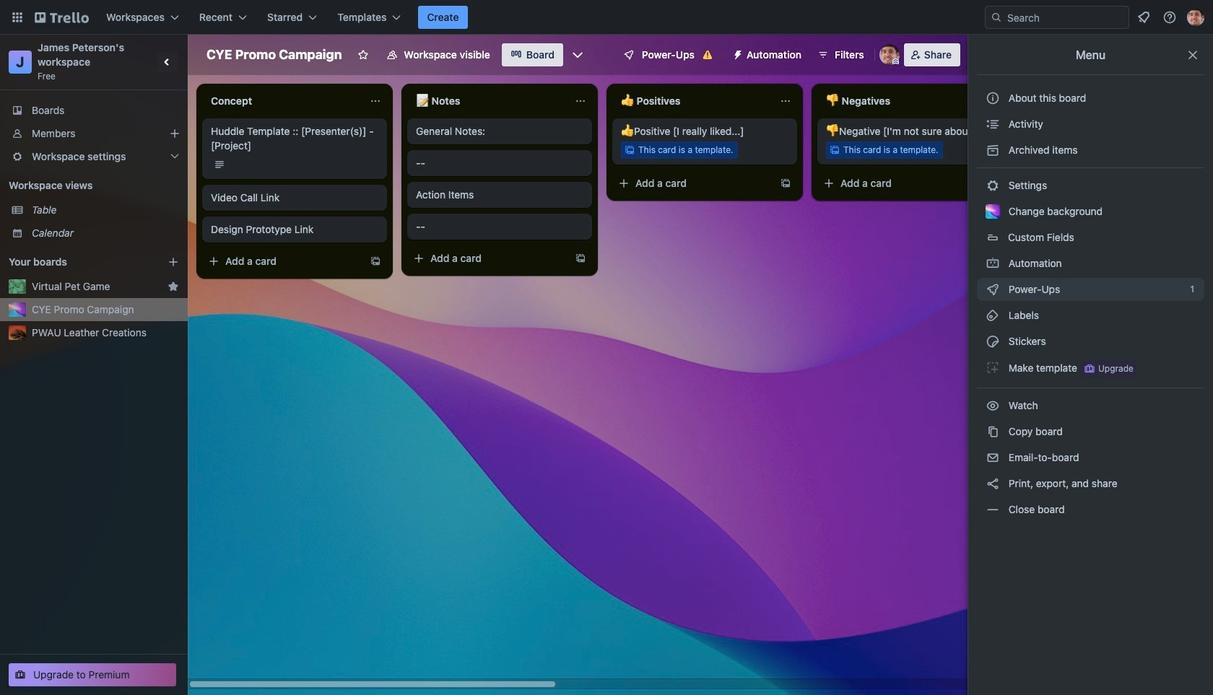 Task type: vqa. For each thing, say whether or not it's contained in the screenshot.
left Click to unstar this board. It will be removed from your starred list. image
no



Task type: locate. For each thing, give the bounding box(es) containing it.
create from template… image
[[780, 178, 791, 189], [575, 253, 586, 264], [370, 256, 381, 267]]

this member is an admin of this board. image
[[892, 58, 899, 65]]

sm image
[[986, 178, 1000, 193], [986, 256, 1000, 271], [986, 282, 1000, 297], [986, 308, 1000, 323], [986, 334, 1000, 349], [986, 399, 1000, 413], [986, 425, 1000, 439], [986, 477, 1000, 491], [986, 503, 1000, 517]]

4 sm image from the top
[[986, 308, 1000, 323]]

None text field
[[407, 90, 569, 113], [817, 90, 979, 113], [407, 90, 569, 113], [817, 90, 979, 113]]

3 sm image from the top
[[986, 282, 1000, 297]]

sm image
[[726, 43, 747, 64], [986, 117, 1000, 131], [986, 143, 1000, 157], [986, 360, 1000, 375], [986, 451, 1000, 465]]

2 horizontal spatial create from template… image
[[780, 178, 791, 189]]

1 sm image from the top
[[986, 178, 1000, 193]]

5 sm image from the top
[[986, 334, 1000, 349]]

0 horizontal spatial create from template… image
[[370, 256, 381, 267]]

open information menu image
[[1163, 10, 1177, 25]]

star or unstar board image
[[358, 49, 369, 61]]

primary element
[[0, 0, 1213, 35]]

None text field
[[202, 90, 364, 113], [612, 90, 774, 113], [202, 90, 364, 113], [612, 90, 774, 113]]



Task type: describe. For each thing, give the bounding box(es) containing it.
2 sm image from the top
[[986, 256, 1000, 271]]

Search field
[[1002, 7, 1129, 27]]

7 sm image from the top
[[986, 425, 1000, 439]]

james peterson (jamespeterson93) image
[[1187, 9, 1205, 26]]

workspace navigation collapse icon image
[[157, 52, 178, 72]]

starred icon image
[[168, 281, 179, 292]]

james peterson (jamespeterson93) image
[[879, 45, 900, 65]]

your boards with 3 items element
[[9, 253, 146, 271]]

0 notifications image
[[1135, 9, 1153, 26]]

8 sm image from the top
[[986, 477, 1000, 491]]

Board name text field
[[199, 43, 349, 66]]

search image
[[991, 12, 1002, 23]]

6 sm image from the top
[[986, 399, 1000, 413]]

customize views image
[[570, 48, 585, 62]]

1 horizontal spatial create from template… image
[[575, 253, 586, 264]]

add board image
[[168, 256, 179, 268]]

9 sm image from the top
[[986, 503, 1000, 517]]

back to home image
[[35, 6, 89, 29]]



